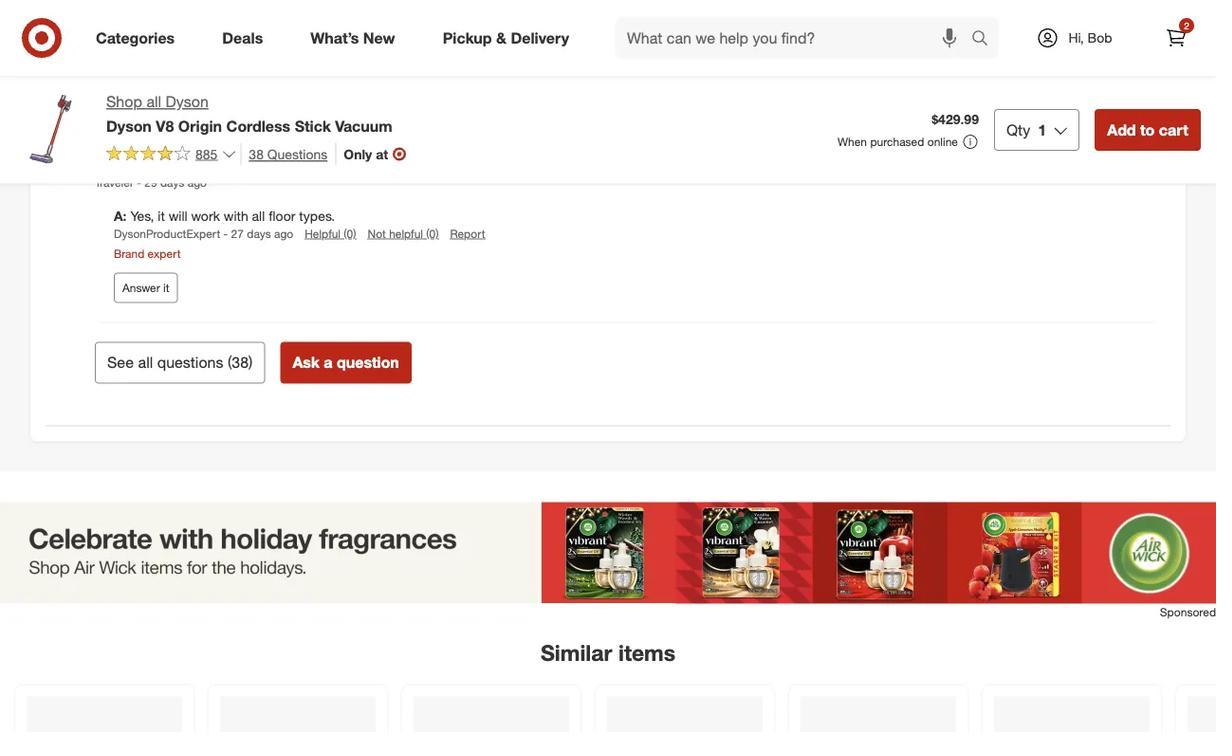 Task type: vqa. For each thing, say whether or not it's contained in the screenshot.
GOOD
yes



Task type: locate. For each thing, give the bounding box(es) containing it.
- for will
[[223, 226, 228, 240]]

1 27 from the top
[[231, 34, 244, 49]]

1 vertical spatial report button
[[450, 225, 485, 241]]

1 vertical spatial helpful
[[389, 226, 423, 240]]

2 a: from the top
[[114, 207, 127, 224]]

dysonproductexpert - 27 days ago
[[114, 34, 293, 49], [114, 226, 293, 240]]

ago down origin
[[188, 176, 207, 190]]

report button
[[450, 34, 485, 50], [450, 225, 485, 241]]

it down expert
[[163, 281, 169, 295]]

days right 29
[[160, 176, 184, 190]]

1 report from the top
[[450, 34, 485, 49]]

free
[[199, 16, 222, 32]]

- for free
[[223, 34, 228, 49]]

types.
[[299, 207, 335, 224]]

2
[[1184, 19, 1189, 31]]

ask
[[293, 353, 320, 372]]

1 helpful  (0) from the top
[[305, 34, 356, 49]]

a: left please
[[114, 16, 127, 32]]

report button for types.
[[450, 225, 485, 241]]

only
[[344, 145, 372, 162]]

1 helpful from the top
[[389, 34, 423, 49]]

support.
[[658, 16, 708, 32]]

days down email
[[247, 34, 271, 49]]

27
[[231, 34, 244, 49], [231, 226, 244, 240]]

0 vertical spatial not helpful  (0)
[[368, 34, 439, 49]]

1 vertical spatial helpful  (0) button
[[305, 225, 356, 241]]

dyson left expert
[[836, 16, 874, 32]]

1 vertical spatial helpful  (0)
[[305, 226, 356, 240]]

it
[[163, 89, 169, 104], [158, 207, 165, 224], [163, 281, 169, 295]]

2 not helpful  (0) from the top
[[368, 226, 439, 240]]

helpful  (0) button down types.
[[305, 225, 356, 241]]

report
[[450, 34, 485, 49], [450, 226, 485, 240]]

helpful  (0) button down askdysonus@dyson.com on the top left of page
[[305, 34, 356, 50]]

questions
[[267, 145, 328, 162]]

with
[[629, 16, 654, 32], [224, 207, 248, 224]]

deals link
[[206, 17, 287, 59]]

1 horizontal spatial dyson
[[166, 92, 209, 111]]

0 vertical spatial helpful  (0) button
[[305, 34, 356, 50]]

38 questions link
[[240, 143, 328, 165]]

0 horizontal spatial to
[[226, 16, 238, 32]]

it left "will" in the left top of the page
[[158, 207, 165, 224]]

dyson down shop
[[106, 117, 152, 135]]

1 vertical spatial ago
[[188, 176, 207, 190]]

38 down "cordless"
[[249, 145, 264, 162]]

2 dysonproductexpert from the top
[[114, 226, 220, 240]]

0 vertical spatial dyson
[[836, 16, 874, 32]]

q:
[[95, 150, 109, 167]]

0 vertical spatial it
[[163, 89, 169, 104]]

helpful down askdysonus@dyson.com on the top left of page
[[389, 34, 423, 49]]

helpful down askdysonus@dyson.com on the top left of page
[[305, 34, 341, 49]]

not down 'floors'
[[368, 226, 386, 240]]

happy
[[501, 16, 537, 32]]

search
[[963, 30, 1009, 49]]

1 helpful  (0) button from the top
[[305, 34, 356, 50]]

not helpful  (0) button for we
[[368, 34, 439, 50]]

answer up "v8"
[[122, 89, 160, 104]]

0 vertical spatial answer it button
[[114, 81, 178, 112]]

helpful down 'floors'
[[389, 226, 423, 240]]

it for yes,
[[163, 281, 169, 295]]

1 vertical spatial not
[[368, 226, 386, 240]]

cordless
[[216, 150, 270, 167]]

0 vertical spatial 27
[[231, 34, 244, 49]]

will
[[169, 207, 188, 224]]

answer for please feel free to email askdysonus@dyson.com  and we are happy to provide you with support.  best wishes, teanna    dyson expert
[[122, 89, 160, 104]]

2 helpful from the top
[[389, 226, 423, 240]]

0 horizontal spatial with
[[224, 207, 248, 224]]

qty
[[1006, 120, 1031, 139]]

dysonproductexpert - 27 days ago down free
[[114, 34, 293, 49]]

not for we
[[368, 34, 386, 49]]

cart
[[1159, 120, 1189, 139]]

1
[[1038, 120, 1047, 139]]

0 vertical spatial helpful
[[305, 34, 341, 49]]

days for to
[[247, 34, 271, 49]]

2 dysonproductexpert - 27 days ago from the top
[[114, 226, 293, 240]]

1 not from the top
[[368, 34, 386, 49]]

yes,
[[130, 207, 154, 224]]

1 vertical spatial not helpful  (0) button
[[368, 225, 439, 241]]

2 helpful from the top
[[305, 226, 341, 240]]

0 vertical spatial report
[[450, 34, 485, 49]]

1 answer from the top
[[122, 89, 160, 104]]

all up "v8"
[[146, 92, 161, 111]]

to inside button
[[1140, 120, 1155, 139]]

work
[[191, 207, 220, 224]]

with right you
[[629, 16, 654, 32]]

answer it button
[[114, 81, 178, 112], [114, 273, 178, 303]]

a: left yes,
[[114, 207, 127, 224]]

2 vertical spatial ago
[[274, 226, 293, 240]]

answer it button down brand expert
[[114, 273, 178, 303]]

1 vertical spatial all
[[252, 207, 265, 224]]

brand expert
[[114, 246, 181, 260]]

answer down brand expert
[[122, 281, 160, 295]]

email
[[241, 16, 273, 32]]

- inside q: is dyson8 origin cordless good for tile floors traveler - 29 days ago
[[137, 176, 141, 190]]

dyson up the origin
[[166, 92, 209, 111]]

origin
[[176, 150, 212, 167]]

1 helpful from the top
[[305, 34, 341, 49]]

38
[[249, 145, 264, 162], [232, 353, 249, 372]]

0 vertical spatial all
[[146, 92, 161, 111]]

2 vertical spatial -
[[223, 226, 228, 240]]

(0)
[[344, 34, 356, 49], [426, 34, 439, 49], [344, 226, 356, 240], [426, 226, 439, 240]]

1 dysonproductexpert - 27 days ago from the top
[[114, 34, 293, 49]]

1 vertical spatial 27
[[231, 226, 244, 240]]

dysonproductexpert for feel
[[114, 34, 220, 49]]

helpful  (0) for all
[[305, 226, 356, 240]]

shop all dyson dyson v8 origin cordless stick vacuum
[[106, 92, 392, 135]]

helpful
[[305, 34, 341, 49], [305, 226, 341, 240]]

bob
[[1088, 29, 1112, 46]]

qty 1
[[1006, 120, 1047, 139]]

dysonproductexpert - 27 days ago down work
[[114, 226, 293, 240]]

it up "v8"
[[163, 89, 169, 104]]

not helpful  (0) button down and
[[368, 34, 439, 50]]

floor
[[269, 207, 295, 224]]

1 vertical spatial a:
[[114, 207, 127, 224]]

pickup
[[443, 29, 492, 47]]

answer it down brand expert
[[122, 281, 169, 295]]

provide
[[556, 16, 601, 32]]

what's new
[[310, 29, 395, 47]]

1 vertical spatial dyson
[[166, 92, 209, 111]]

ask a question button
[[280, 342, 412, 384]]

2 vertical spatial all
[[138, 353, 153, 372]]

dyson outsize cordless stick vacuum image
[[1188, 697, 1216, 733]]

1 not helpful  (0) button from the top
[[368, 34, 439, 50]]

29
[[144, 176, 157, 190]]

report button for we
[[450, 34, 485, 50]]

dyson
[[836, 16, 874, 32], [166, 92, 209, 111], [106, 117, 152, 135]]

not down askdysonus@dyson.com on the top left of page
[[368, 34, 386, 49]]

helpful  (0) down types.
[[305, 226, 356, 240]]

0 vertical spatial -
[[223, 34, 228, 49]]

2 report button from the top
[[450, 225, 485, 241]]

dysonproductexpert up expert
[[114, 226, 220, 240]]

2 answer from the top
[[122, 281, 160, 295]]

a: please feel free to email askdysonus@dyson.com  and we are happy to provide you with support.  best wishes, teanna    dyson expert
[[114, 16, 917, 32]]

pickup & delivery link
[[427, 17, 593, 59]]

what's
[[310, 29, 359, 47]]

answer it
[[122, 89, 169, 104], [122, 281, 169, 295]]

0 vertical spatial dysonproductexpert - 27 days ago
[[114, 34, 293, 49]]

not
[[368, 34, 386, 49], [368, 226, 386, 240]]

1 not helpful  (0) from the top
[[368, 34, 439, 49]]

to right free
[[226, 16, 238, 32]]

0 vertical spatial not helpful  (0) button
[[368, 34, 439, 50]]

purchased
[[870, 135, 924, 149]]

answer it button for please
[[114, 81, 178, 112]]

dysonproductexpert - 27 days ago for will
[[114, 226, 293, 240]]

not helpful  (0) button down 'floors'
[[368, 225, 439, 241]]

days down floor
[[247, 226, 271, 240]]

ago
[[274, 34, 293, 49], [188, 176, 207, 190], [274, 226, 293, 240]]

2 report from the top
[[450, 226, 485, 240]]

1 report button from the top
[[450, 34, 485, 50]]

1 vertical spatial days
[[160, 176, 184, 190]]

all inside shop all dyson dyson v8 origin cordless stick vacuum
[[146, 92, 161, 111]]

0 vertical spatial a:
[[114, 16, 127, 32]]

2 answer it from the top
[[122, 281, 169, 295]]

1 a: from the top
[[114, 16, 127, 32]]

1 vertical spatial answer
[[122, 281, 160, 295]]

ago right deals
[[274, 34, 293, 49]]

answer it for yes,
[[122, 281, 169, 295]]

helpful down types.
[[305, 226, 341, 240]]

1 vertical spatial not helpful  (0)
[[368, 226, 439, 240]]

0 vertical spatial answer it
[[122, 89, 169, 104]]

helpful for types.
[[389, 226, 423, 240]]

helpful for all
[[305, 226, 341, 240]]

2 not helpful  (0) button from the top
[[368, 225, 439, 241]]

ago down floor
[[274, 226, 293, 240]]

with right work
[[224, 207, 248, 224]]

is
[[113, 150, 123, 167]]

only at
[[344, 145, 388, 162]]

helpful  (0)
[[305, 34, 356, 49], [305, 226, 356, 240]]

not helpful  (0) button for types.
[[368, 225, 439, 241]]

2 horizontal spatial dyson
[[836, 16, 874, 32]]

0 vertical spatial report button
[[450, 34, 485, 50]]

38 right questions
[[232, 353, 249, 372]]

sponsored
[[1160, 605, 1216, 619]]

not helpful  (0) down and
[[368, 34, 439, 49]]

1 vertical spatial helpful
[[305, 226, 341, 240]]

0 vertical spatial not
[[368, 34, 386, 49]]

2 horizontal spatial to
[[1140, 120, 1155, 139]]

1 vertical spatial dysonproductexpert - 27 days ago
[[114, 226, 293, 240]]

report for we
[[450, 34, 485, 49]]

2 answer it button from the top
[[114, 273, 178, 303]]

dysonproductexpert down please
[[114, 34, 220, 49]]

dysonproductexpert for it
[[114, 226, 220, 240]]

1 vertical spatial answer it button
[[114, 273, 178, 303]]

0 vertical spatial dysonproductexpert
[[114, 34, 220, 49]]

2 helpful  (0) from the top
[[305, 226, 356, 240]]

1 horizontal spatial with
[[629, 16, 654, 32]]

dyson v15 detect cordless stick vacuum image
[[994, 697, 1150, 733]]

answer
[[122, 89, 160, 104], [122, 281, 160, 295]]

1 vertical spatial -
[[137, 176, 141, 190]]

not helpful  (0) button
[[368, 34, 439, 50], [368, 225, 439, 241]]

1 vertical spatial report
[[450, 226, 485, 240]]

-
[[223, 34, 228, 49], [137, 176, 141, 190], [223, 226, 228, 240]]

2 vertical spatial days
[[247, 226, 271, 240]]

helpful  (0) button
[[305, 34, 356, 50], [305, 225, 356, 241]]

1 vertical spatial answer it
[[122, 281, 169, 295]]

helpful  (0) down askdysonus@dyson.com on the top left of page
[[305, 34, 356, 49]]

all for v8
[[146, 92, 161, 111]]

1 vertical spatial dysonproductexpert
[[114, 226, 220, 240]]

advertisement region
[[0, 502, 1216, 604]]

not helpful  (0) down 'floors'
[[368, 226, 439, 240]]

categories
[[96, 29, 175, 47]]

new
[[363, 29, 395, 47]]

to right add
[[1140, 120, 1155, 139]]

0 vertical spatial helpful  (0)
[[305, 34, 356, 49]]

2 vertical spatial dyson
[[106, 117, 152, 135]]

1 vertical spatial it
[[158, 207, 165, 224]]

27 down email
[[231, 34, 244, 49]]

delivery
[[511, 29, 569, 47]]

885 link
[[106, 143, 237, 166]]

1 vertical spatial 38
[[232, 353, 249, 372]]

not helpful  (0)
[[368, 34, 439, 49], [368, 226, 439, 240]]

image of dyson v8 origin cordless stick vacuum image
[[15, 91, 91, 167]]

1 answer it from the top
[[122, 89, 169, 104]]

)
[[249, 353, 253, 372]]

deals
[[222, 29, 263, 47]]

2 vertical spatial it
[[163, 281, 169, 295]]

2 helpful  (0) button from the top
[[305, 225, 356, 241]]

all right the see
[[138, 353, 153, 372]]

ago for email
[[274, 34, 293, 49]]

dyson v8 cordless stick vacuum image
[[414, 697, 569, 733]]

0 vertical spatial helpful
[[389, 34, 423, 49]]

2 not from the top
[[368, 226, 386, 240]]

answer it up "v8"
[[122, 89, 169, 104]]

0 vertical spatial days
[[247, 34, 271, 49]]

a:
[[114, 16, 127, 32], [114, 207, 127, 224]]

27 down a: yes, it will work with all floor types.
[[231, 226, 244, 240]]

similar items region
[[0, 502, 1216, 733]]

days inside q: is dyson8 origin cordless good for tile floors traveler - 29 days ago
[[160, 176, 184, 190]]

report for types.
[[450, 226, 485, 240]]

1 dysonproductexpert from the top
[[114, 34, 220, 49]]

to right happy
[[541, 16, 553, 32]]

all left floor
[[252, 207, 265, 224]]

0 vertical spatial answer
[[122, 89, 160, 104]]

all
[[146, 92, 161, 111], [252, 207, 265, 224], [138, 353, 153, 372]]

0 vertical spatial ago
[[274, 34, 293, 49]]

answer it button up "v8"
[[114, 81, 178, 112]]

days
[[247, 34, 271, 49], [160, 176, 184, 190], [247, 226, 271, 240]]

2 27 from the top
[[231, 226, 244, 240]]

1 answer it button from the top
[[114, 81, 178, 112]]

online
[[928, 135, 958, 149]]



Task type: describe. For each thing, give the bounding box(es) containing it.
you
[[604, 16, 626, 32]]

for
[[309, 150, 327, 167]]

&
[[496, 29, 507, 47]]

answer it button for yes,
[[114, 273, 178, 303]]

What can we help you find? suggestions appear below search field
[[616, 17, 976, 59]]

0 horizontal spatial dyson
[[106, 117, 152, 135]]

when
[[838, 135, 867, 149]]

$429.99
[[932, 111, 979, 128]]

helpful  (0) for askdysonus@dyson.com
[[305, 34, 356, 49]]

see all questions ( 38 )
[[107, 353, 253, 372]]

helpful for askdysonus@dyson.com
[[305, 34, 341, 49]]

38 questions
[[249, 145, 328, 162]]

origin
[[178, 117, 222, 135]]

hi, bob
[[1069, 29, 1112, 46]]

helpful  (0) button for all
[[305, 225, 356, 241]]

when purchased online
[[838, 135, 958, 149]]

pickup & delivery
[[443, 29, 569, 47]]

1 vertical spatial with
[[224, 207, 248, 224]]

feel
[[174, 16, 195, 32]]

dyson ball animal origin upright vacuum image
[[607, 697, 763, 733]]

good
[[273, 150, 306, 167]]

question
[[337, 353, 399, 372]]

and
[[431, 16, 454, 32]]

items
[[618, 639, 676, 666]]

similar
[[541, 639, 612, 666]]

brand
[[114, 246, 144, 260]]

similar items
[[541, 639, 676, 666]]

not for types.
[[368, 226, 386, 240]]

885
[[195, 145, 218, 162]]

shop
[[106, 92, 142, 111]]

1 horizontal spatial to
[[541, 16, 553, 32]]

answer for yes, it will work with all floor types.
[[122, 281, 160, 295]]

add
[[1107, 120, 1136, 139]]

questions
[[157, 353, 223, 372]]

expert
[[877, 16, 917, 32]]

q: is dyson8 origin cordless good for tile floors traveler - 29 days ago
[[95, 150, 390, 190]]

helpful  (0) button for askdysonus@dyson.com
[[305, 34, 356, 50]]

cordless
[[226, 117, 290, 135]]

dysonproductexpert - 27 days ago for free
[[114, 34, 293, 49]]

see
[[107, 353, 134, 372]]

at
[[376, 145, 388, 162]]

vacuum
[[335, 117, 392, 135]]

0 vertical spatial 38
[[249, 145, 264, 162]]

a: yes, it will work with all floor types.
[[114, 207, 335, 224]]

categories link
[[80, 17, 198, 59]]

answer it for please
[[122, 89, 169, 104]]

teanna
[[790, 16, 832, 32]]

0 vertical spatial with
[[629, 16, 654, 32]]

ago for with
[[274, 226, 293, 240]]

we
[[457, 16, 475, 32]]

tile
[[331, 150, 350, 167]]

askdysonus@dyson.com
[[277, 16, 428, 32]]

hi,
[[1069, 29, 1084, 46]]

a: for a: please feel free to email askdysonus@dyson.com  and we are happy to provide you with support.  best wishes, teanna    dyson expert
[[114, 16, 127, 32]]

27 for email
[[231, 34, 244, 49]]

search button
[[963, 17, 1009, 63]]

dyson8
[[127, 150, 172, 167]]

v8
[[156, 117, 174, 135]]

not helpful  (0) for we
[[368, 34, 439, 49]]

please
[[130, 16, 170, 32]]

add to cart button
[[1095, 109, 1201, 151]]

helpful for we
[[389, 34, 423, 49]]

floors
[[353, 150, 390, 167]]

ago inside q: is dyson8 origin cordless good for tile floors traveler - 29 days ago
[[188, 176, 207, 190]]

ask a question
[[293, 353, 399, 372]]

stick
[[295, 117, 331, 135]]

expert
[[148, 246, 181, 260]]

a: for a: yes, it will work with all floor types.
[[114, 207, 127, 224]]

are
[[478, 16, 497, 32]]

days for work
[[247, 226, 271, 240]]

what's new link
[[294, 17, 419, 59]]

it for please
[[163, 89, 169, 104]]

(
[[228, 353, 232, 372]]

traveler
[[95, 176, 134, 190]]

add to cart
[[1107, 120, 1189, 139]]

not helpful  (0) for types.
[[368, 226, 439, 240]]

2 link
[[1155, 17, 1197, 59]]

best
[[712, 16, 739, 32]]

wishes,
[[742, 16, 786, 32]]

all for 38
[[138, 353, 153, 372]]

a
[[324, 353, 333, 372]]

27 for with
[[231, 226, 244, 240]]



